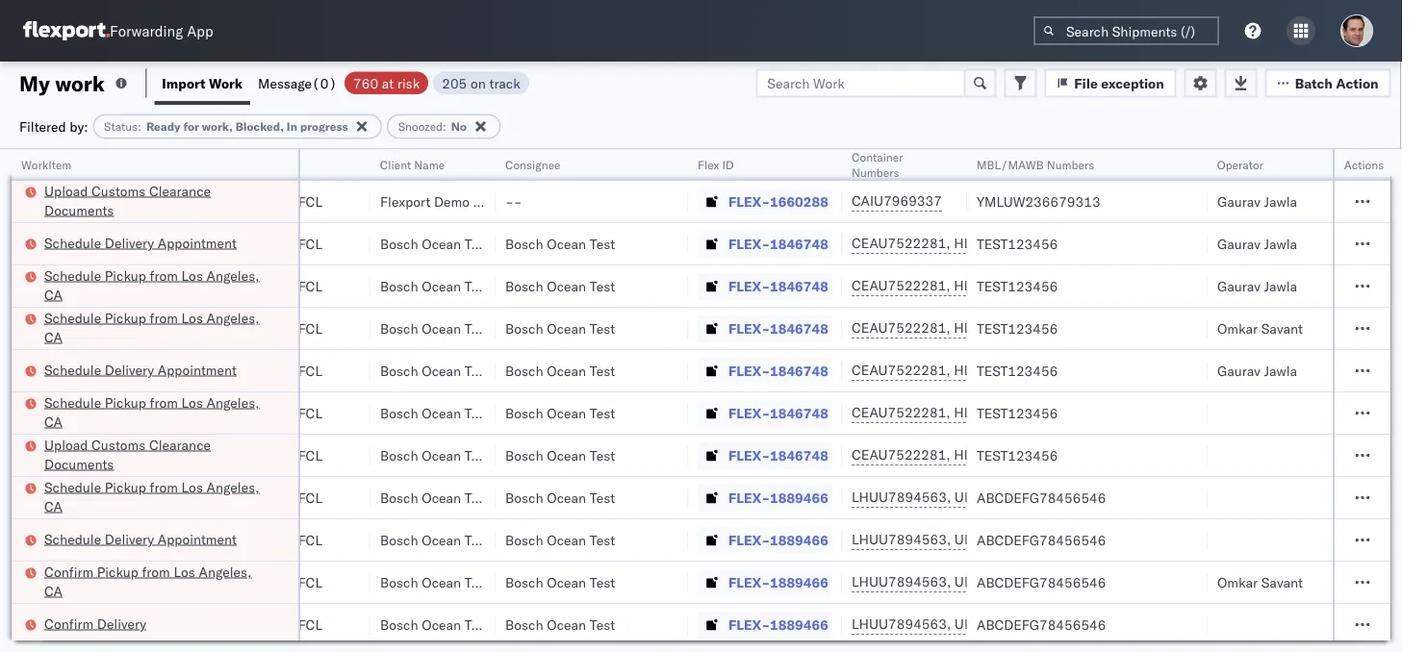 Task type: describe. For each thing, give the bounding box(es) containing it.
1 resize handle column header from the left
[[155, 149, 178, 653]]

4 flex- from the top
[[729, 320, 770, 337]]

11 fcl from the top
[[298, 617, 323, 634]]

omkar for ceau7522281, hlxu6269489, hlxu8034992
[[1218, 320, 1259, 337]]

id
[[723, 157, 734, 172]]

message (0)
[[258, 75, 337, 91]]

hlxu6269489, for 2nd the schedule pickup from los angeles, ca button
[[954, 320, 1053, 337]]

work
[[55, 70, 105, 96]]

ca for the schedule pickup from los angeles, ca link associated with 4th the schedule pickup from los angeles, ca button from the top of the page
[[44, 498, 63, 515]]

lhuu7894563, uetu5238478 for schedule delivery appointment
[[852, 531, 1049, 548]]

forwarding app
[[110, 22, 213, 40]]

file exception
[[1075, 75, 1165, 91]]

angeles, inside the confirm pickup from los angeles, ca
[[199, 564, 252, 581]]

gaurav jawla for schedule pickup from los angeles, ca
[[1218, 278, 1298, 295]]

1846748 for upload customs clearance documents button for bosch ocean test
[[770, 447, 829, 464]]

caiu7969337
[[852, 193, 943, 209]]

1889466 for schedule pickup from los angeles, ca
[[770, 490, 829, 506]]

file
[[1075, 75, 1098, 91]]

flex-1889466 for confirm pickup from los angeles, ca
[[729, 574, 829, 591]]

uetu5238478 for schedule pickup from los angeles, ca
[[955, 489, 1049, 506]]

omkar savant for lhuu7894563, uetu5238478
[[1218, 574, 1304, 591]]

Search Work text field
[[756, 69, 966, 98]]

9 ocean fcl from the top
[[255, 532, 323, 549]]

gaurav for schedule pickup from los angeles, ca
[[1218, 278, 1261, 295]]

snooze
[[188, 157, 226, 172]]

8 flex- from the top
[[729, 490, 770, 506]]

11 flex- from the top
[[729, 617, 770, 634]]

my work
[[19, 70, 105, 96]]

9 flex- from the top
[[729, 532, 770, 549]]

3 schedule pickup from los angeles, ca button from the top
[[44, 393, 273, 434]]

upload customs clearance documents link for flexport
[[44, 181, 273, 220]]

1846748 for 2nd the schedule pickup from los angeles, ca button
[[770, 320, 829, 337]]

container numbers button
[[842, 145, 948, 180]]

2 resize handle column header from the left
[[222, 149, 246, 653]]

hlxu6269489, for third the schedule pickup from los angeles, ca button from the top of the page
[[954, 404, 1053, 421]]

2 gaurav from the top
[[1218, 235, 1261, 252]]

confirm pickup from los angeles, ca
[[44, 564, 252, 600]]

numbers for mbl/mawb numbers
[[1047, 157, 1095, 172]]

lhuu7894563, uetu5238478 for schedule pickup from los angeles, ca
[[852, 489, 1049, 506]]

6 fcl from the top
[[298, 405, 323, 422]]

1 schedule delivery appointment from the top
[[44, 234, 237, 251]]

2 flex- from the top
[[729, 235, 770, 252]]

4 flex-1846748 from the top
[[729, 363, 829, 379]]

schedule delivery appointment for flex-1846748
[[44, 362, 237, 378]]

1 appointment from the top
[[158, 234, 237, 251]]

8 ocean fcl from the top
[[255, 490, 323, 506]]

4 schedule pickup from los angeles, ca button from the top
[[44, 478, 273, 518]]

1 hlxu6269489, from the top
[[954, 235, 1053, 252]]

: for snoozed
[[443, 119, 447, 134]]

status : ready for work, blocked, in progress
[[104, 119, 348, 134]]

--
[[505, 193, 522, 210]]

upload customs clearance documents button for flexport demo consignee
[[44, 181, 273, 222]]

mode
[[255, 157, 285, 172]]

for
[[183, 119, 199, 134]]

3 flex- from the top
[[729, 278, 770, 295]]

schedule delivery appointment button for flex-1846748
[[44, 361, 237, 382]]

uetu5238478 for confirm delivery
[[955, 616, 1049, 633]]

mbl/mawb
[[977, 157, 1044, 172]]

gaurav jawla for upload customs clearance documents
[[1218, 193, 1298, 210]]

workitem button
[[12, 153, 279, 172]]

app
[[187, 22, 213, 40]]

los for third the schedule pickup from los angeles, ca button from the top of the page
[[181, 394, 203, 411]]

: for status
[[138, 119, 141, 134]]

upload customs clearance documents link for bosch
[[44, 436, 273, 474]]

6 test123456 from the top
[[977, 447, 1058, 464]]

progress
[[300, 119, 348, 134]]

los for fourth the schedule pickup from los angeles, ca button from the bottom of the page
[[181, 267, 203, 284]]

hlxu8034992 for 2nd the schedule pickup from los angeles, ca button
[[1056, 320, 1151, 337]]

1 ceau7522281, from the top
[[852, 235, 951, 252]]

flex id button
[[688, 153, 823, 172]]

1 schedule from the top
[[44, 234, 101, 251]]

mode button
[[246, 153, 351, 172]]

confirm pickup from los angeles, ca button
[[44, 563, 273, 603]]

4 hlxu8034992 from the top
[[1056, 362, 1151, 379]]

flex id
[[698, 157, 734, 172]]

hlxu6269489, for fourth the schedule pickup from los angeles, ca button from the bottom of the page
[[954, 277, 1053, 294]]

5 ocean fcl from the top
[[255, 363, 323, 379]]

import
[[162, 75, 206, 91]]

actions
[[1345, 157, 1385, 172]]

4 test123456 from the top
[[977, 363, 1058, 379]]

8 resize handle column header from the left
[[945, 149, 968, 653]]

schedule pickup from los angeles, ca link for 2nd the schedule pickup from los angeles, ca button
[[44, 309, 273, 347]]

schedule pickup from los angeles, ca link for 4th the schedule pickup from los angeles, ca button from the top of the page
[[44, 478, 273, 517]]

confirm delivery link
[[44, 615, 146, 634]]

filtered
[[19, 118, 66, 135]]

3 test123456 from the top
[[977, 320, 1058, 337]]

flex
[[698, 157, 720, 172]]

ceau7522281, hlxu6269489, hlxu8034992 for fourth the schedule pickup from los angeles, ca button from the bottom of the page
[[852, 277, 1151, 294]]

work,
[[202, 119, 233, 134]]

5 resize handle column header from the left
[[473, 149, 496, 653]]

10 resize handle column header from the left
[[1310, 149, 1334, 653]]

confirm delivery button
[[44, 615, 146, 636]]

6 schedule from the top
[[44, 479, 101, 496]]

7 schedule from the top
[[44, 531, 101, 548]]

8 fcl from the top
[[298, 490, 323, 506]]

flex-1846748 for fourth the schedule pickup from los angeles, ca button from the bottom of the page
[[729, 278, 829, 295]]

flex-1660288
[[729, 193, 829, 210]]

lhuu7894563, uetu5238478 for confirm delivery
[[852, 616, 1049, 633]]

numbers for container numbers
[[852, 165, 900, 180]]

7 flex- from the top
[[729, 447, 770, 464]]

2 schedule pickup from los angeles, ca button from the top
[[44, 309, 273, 349]]

clearance for bosch ocean test
[[149, 437, 211, 453]]

4 ceau7522281, hlxu6269489, hlxu8034992 from the top
[[852, 362, 1151, 379]]

1 test123456 from the top
[[977, 235, 1058, 252]]

flex-1889466 for schedule delivery appointment
[[729, 532, 829, 549]]

flex-1889466 for schedule pickup from los angeles, ca
[[729, 490, 829, 506]]

customs for bosch ocean test
[[92, 437, 146, 453]]

action
[[1337, 75, 1379, 91]]

lhuu7894563, for schedule pickup from los angeles, ca
[[852, 489, 951, 506]]

confirm delivery
[[44, 616, 146, 633]]

snoozed
[[398, 119, 443, 134]]

3 resize handle column header from the left
[[275, 149, 298, 653]]

demo
[[434, 193, 470, 210]]

2 test123456 from the top
[[977, 278, 1058, 295]]

7 ocean fcl from the top
[[255, 447, 323, 464]]

6 ocean fcl from the top
[[255, 405, 323, 422]]

confirm for confirm delivery
[[44, 616, 93, 633]]

upload customs clearance documents button for bosch ocean test
[[44, 436, 273, 476]]

5 test123456 from the top
[[977, 405, 1058, 422]]

1889466 for schedule delivery appointment
[[770, 532, 829, 549]]

5 flex- from the top
[[729, 363, 770, 379]]

name
[[414, 157, 445, 172]]

6 flex- from the top
[[729, 405, 770, 422]]

7 fcl from the top
[[298, 447, 323, 464]]

1 vertical spatial consignee
[[473, 193, 538, 210]]

7 resize handle column header from the left
[[819, 149, 842, 653]]

1 schedule pickup from los angeles, ca button from the top
[[44, 266, 273, 307]]

2 schedule from the top
[[44, 267, 101, 284]]

5 schedule from the top
[[44, 394, 101, 411]]

3 ocean fcl from the top
[[255, 278, 323, 295]]

schedule delivery appointment link for flex-1846748
[[44, 361, 237, 380]]

760
[[353, 75, 378, 91]]

documents for flexport
[[44, 202, 114, 219]]

1 ocean fcl from the top
[[255, 193, 323, 210]]

documents for bosch
[[44, 456, 114, 473]]

205 on track
[[442, 75, 521, 91]]

blocked,
[[236, 119, 284, 134]]

gaurav for schedule delivery appointment
[[1218, 363, 1261, 379]]

savant for ceau7522281, hlxu6269489, hlxu8034992
[[1262, 320, 1304, 337]]

10 ocean fcl from the top
[[255, 574, 323, 591]]

9 resize handle column header from the left
[[1185, 149, 1208, 653]]

risk
[[398, 75, 420, 91]]

9 fcl from the top
[[298, 532, 323, 549]]

ceau7522281, for fourth the schedule pickup from los angeles, ca button from the bottom of the page
[[852, 277, 951, 294]]

consignee button
[[496, 153, 669, 172]]

4 ocean fcl from the top
[[255, 320, 323, 337]]

4 ceau7522281, from the top
[[852, 362, 951, 379]]

10 flex- from the top
[[729, 574, 770, 591]]

snoozed : no
[[398, 119, 467, 134]]

760 at risk
[[353, 75, 420, 91]]

mbl/mawb numbers
[[977, 157, 1095, 172]]

status
[[104, 119, 138, 134]]

4 1846748 from the top
[[770, 363, 829, 379]]

at
[[382, 75, 394, 91]]

205
[[442, 75, 467, 91]]

schedule pickup from los angeles, ca for the schedule pickup from los angeles, ca link corresponding to 2nd the schedule pickup from los angeles, ca button
[[44, 310, 260, 346]]

batch action
[[1296, 75, 1379, 91]]

track
[[490, 75, 521, 91]]

schedule pickup from los angeles, ca link for third the schedule pickup from los angeles, ca button from the top of the page
[[44, 393, 273, 432]]

schedule pickup from los angeles, ca link for fourth the schedule pickup from los angeles, ca button from the bottom of the page
[[44, 266, 273, 305]]

upload customs clearance documents for bosch
[[44, 437, 211, 473]]

5 fcl from the top
[[298, 363, 323, 379]]

on
[[471, 75, 486, 91]]

container numbers
[[852, 150, 904, 180]]

lhuu7894563, for schedule delivery appointment
[[852, 531, 951, 548]]

1 1846748 from the top
[[770, 235, 829, 252]]

1 schedule delivery appointment button from the top
[[44, 233, 237, 255]]

ready
[[146, 119, 180, 134]]

4 hlxu6269489, from the top
[[954, 362, 1053, 379]]

10 fcl from the top
[[298, 574, 323, 591]]

ceau7522281, hlxu6269489, hlxu8034992 for third the schedule pickup from los angeles, ca button from the top of the page
[[852, 404, 1151, 421]]



Task type: locate. For each thing, give the bounding box(es) containing it.
delivery inside confirm delivery link
[[97, 616, 146, 633]]

3 abcdefg78456546 from the top
[[977, 574, 1107, 591]]

1846748
[[770, 235, 829, 252], [770, 278, 829, 295], [770, 320, 829, 337], [770, 363, 829, 379], [770, 405, 829, 422], [770, 447, 829, 464]]

ca for the schedule pickup from los angeles, ca link corresponding to 2nd the schedule pickup from los angeles, ca button
[[44, 329, 63, 346]]

confirm
[[44, 564, 93, 581], [44, 616, 93, 633]]

ceau7522281, hlxu6269489, hlxu8034992
[[852, 235, 1151, 252], [852, 277, 1151, 294], [852, 320, 1151, 337], [852, 362, 1151, 379], [852, 404, 1151, 421], [852, 447, 1151, 464]]

4 jawla from the top
[[1265, 363, 1298, 379]]

3 ceau7522281, from the top
[[852, 320, 951, 337]]

0 vertical spatial consignee
[[505, 157, 561, 172]]

2 vertical spatial schedule delivery appointment link
[[44, 530, 237, 549]]

1 vertical spatial documents
[[44, 456, 114, 473]]

client
[[380, 157, 411, 172]]

gaurav
[[1218, 193, 1261, 210], [1218, 235, 1261, 252], [1218, 278, 1261, 295], [1218, 363, 1261, 379]]

los for confirm pickup from los angeles, ca button
[[174, 564, 195, 581]]

0 vertical spatial upload customs clearance documents link
[[44, 181, 273, 220]]

test
[[465, 235, 490, 252], [590, 235, 616, 252], [465, 278, 490, 295], [590, 278, 616, 295], [465, 320, 490, 337], [590, 320, 616, 337], [465, 363, 490, 379], [590, 363, 616, 379], [465, 405, 490, 422], [590, 405, 616, 422], [465, 447, 490, 464], [590, 447, 616, 464], [465, 490, 490, 506], [590, 490, 616, 506], [465, 532, 490, 549], [590, 532, 616, 549], [465, 574, 490, 591], [590, 574, 616, 591], [465, 617, 490, 634], [590, 617, 616, 634]]

4 fcl from the top
[[298, 320, 323, 337]]

1 upload customs clearance documents link from the top
[[44, 181, 273, 220]]

2 gaurav jawla from the top
[[1218, 235, 1298, 252]]

upload customs clearance documents for flexport
[[44, 182, 211, 219]]

gaurav jawla for schedule delivery appointment
[[1218, 363, 1298, 379]]

1 vertical spatial schedule delivery appointment link
[[44, 361, 237, 380]]

1 vertical spatial appointment
[[158, 362, 237, 378]]

: left no
[[443, 119, 447, 134]]

workitem
[[21, 157, 72, 172]]

3 1889466 from the top
[[770, 574, 829, 591]]

3 fcl from the top
[[298, 278, 323, 295]]

2 vertical spatial appointment
[[158, 531, 237, 548]]

container
[[852, 150, 904, 164]]

0 vertical spatial upload customs clearance documents
[[44, 182, 211, 219]]

1 abcdefg78456546 from the top
[[977, 490, 1107, 506]]

pickup inside the confirm pickup from los angeles, ca
[[97, 564, 139, 581]]

1 customs from the top
[[92, 182, 146, 199]]

flex-1846748 for upload customs clearance documents button for bosch ocean test
[[729, 447, 829, 464]]

0 vertical spatial schedule delivery appointment link
[[44, 233, 237, 253]]

resize handle column header
[[155, 149, 178, 653], [222, 149, 246, 653], [275, 149, 298, 653], [348, 149, 371, 653], [473, 149, 496, 653], [665, 149, 688, 653], [819, 149, 842, 653], [945, 149, 968, 653], [1185, 149, 1208, 653], [1310, 149, 1334, 653], [1368, 149, 1391, 653]]

ocean
[[255, 193, 295, 210], [255, 235, 295, 252], [422, 235, 461, 252], [547, 235, 587, 252], [255, 278, 295, 295], [422, 278, 461, 295], [547, 278, 587, 295], [255, 320, 295, 337], [422, 320, 461, 337], [547, 320, 587, 337], [255, 363, 295, 379], [422, 363, 461, 379], [547, 363, 587, 379], [255, 405, 295, 422], [422, 405, 461, 422], [547, 405, 587, 422], [255, 447, 295, 464], [422, 447, 461, 464], [547, 447, 587, 464], [255, 490, 295, 506], [422, 490, 461, 506], [547, 490, 587, 506], [255, 532, 295, 549], [422, 532, 461, 549], [547, 532, 587, 549], [255, 574, 295, 591], [422, 574, 461, 591], [547, 574, 587, 591], [255, 617, 295, 634], [422, 617, 461, 634], [547, 617, 587, 634]]

file exception button
[[1045, 69, 1177, 98], [1045, 69, 1177, 98]]

flexport demo consignee
[[380, 193, 538, 210]]

hlxu6269489,
[[954, 235, 1053, 252], [954, 277, 1053, 294], [954, 320, 1053, 337], [954, 362, 1053, 379], [954, 404, 1053, 421], [954, 447, 1053, 464]]

import work button
[[154, 62, 250, 105]]

2 jawla from the top
[[1265, 235, 1298, 252]]

6 resize handle column header from the left
[[665, 149, 688, 653]]

0 vertical spatial clearance
[[149, 182, 211, 199]]

confirm pickup from los angeles, ca link
[[44, 563, 273, 601]]

1 - from the left
[[505, 193, 514, 210]]

ceau7522281, for 2nd the schedule pickup from los angeles, ca button
[[852, 320, 951, 337]]

5 ceau7522281, from the top
[[852, 404, 951, 421]]

2 fcl from the top
[[298, 235, 323, 252]]

1 upload customs clearance documents from the top
[[44, 182, 211, 219]]

1 schedule delivery appointment link from the top
[[44, 233, 237, 253]]

1 ceau7522281, hlxu6269489, hlxu8034992 from the top
[[852, 235, 1151, 252]]

2 ceau7522281, from the top
[[852, 277, 951, 294]]

consignee right the demo at the left top
[[473, 193, 538, 210]]

4 schedule from the top
[[44, 362, 101, 378]]

work
[[209, 75, 243, 91]]

2 confirm from the top
[[44, 616, 93, 633]]

gaurav jawla
[[1218, 193, 1298, 210], [1218, 235, 1298, 252], [1218, 278, 1298, 295], [1218, 363, 1298, 379]]

4 lhuu7894563, uetu5238478 from the top
[[852, 616, 1049, 633]]

los for 4th the schedule pickup from los angeles, ca button from the top of the page
[[181, 479, 203, 496]]

3 schedule from the top
[[44, 310, 101, 326]]

1 vertical spatial omkar
[[1218, 574, 1259, 591]]

(0)
[[312, 75, 337, 91]]

upload customs clearance documents button
[[44, 181, 273, 222], [44, 436, 273, 476]]

6 ceau7522281, hlxu6269489, hlxu8034992 from the top
[[852, 447, 1151, 464]]

: left ready
[[138, 119, 141, 134]]

2 - from the left
[[514, 193, 522, 210]]

0 vertical spatial customs
[[92, 182, 146, 199]]

ca for the schedule pickup from los angeles, ca link corresponding to fourth the schedule pickup from los angeles, ca button from the bottom of the page
[[44, 286, 63, 303]]

import work
[[162, 75, 243, 91]]

lhuu7894563, for confirm delivery
[[852, 616, 951, 633]]

schedule pickup from los angeles, ca for the schedule pickup from los angeles, ca link corresponding to fourth the schedule pickup from los angeles, ca button from the bottom of the page
[[44, 267, 260, 303]]

0 horizontal spatial numbers
[[852, 165, 900, 180]]

0 vertical spatial confirm
[[44, 564, 93, 581]]

1660288
[[770, 193, 829, 210]]

1 vertical spatial customs
[[92, 437, 146, 453]]

operator
[[1218, 157, 1264, 172]]

1 vertical spatial confirm
[[44, 616, 93, 633]]

savant for lhuu7894563, uetu5238478
[[1262, 574, 1304, 591]]

4 resize handle column header from the left
[[348, 149, 371, 653]]

omkar savant for ceau7522281, hlxu6269489, hlxu8034992
[[1218, 320, 1304, 337]]

2 schedule delivery appointment button from the top
[[44, 361, 237, 382]]

ceau7522281, hlxu6269489, hlxu8034992 for upload customs clearance documents button for bosch ocean test
[[852, 447, 1151, 464]]

0 vertical spatial appointment
[[158, 234, 237, 251]]

5 hlxu6269489, from the top
[[954, 404, 1053, 421]]

no
[[451, 119, 467, 134]]

flex-1846748 for third the schedule pickup from los angeles, ca button from the top of the page
[[729, 405, 829, 422]]

message
[[258, 75, 312, 91]]

1 gaurav jawla from the top
[[1218, 193, 1298, 210]]

1 vertical spatial upload customs clearance documents
[[44, 437, 211, 473]]

1 vertical spatial schedule delivery appointment
[[44, 362, 237, 378]]

flex-1846748 for 2nd the schedule pickup from los angeles, ca button
[[729, 320, 829, 337]]

1 documents from the top
[[44, 202, 114, 219]]

pickup
[[105, 267, 146, 284], [105, 310, 146, 326], [105, 394, 146, 411], [105, 479, 146, 496], [97, 564, 139, 581]]

schedule delivery appointment link
[[44, 233, 237, 253], [44, 361, 237, 380], [44, 530, 237, 549]]

flex-1889466 button
[[698, 485, 833, 512], [698, 485, 833, 512], [698, 527, 833, 554], [698, 527, 833, 554], [698, 570, 833, 596], [698, 570, 833, 596], [698, 612, 833, 639], [698, 612, 833, 639]]

numbers down 'container'
[[852, 165, 900, 180]]

1846748 for fourth the schedule pickup from los angeles, ca button from the bottom of the page
[[770, 278, 829, 295]]

upload
[[44, 182, 88, 199], [44, 437, 88, 453]]

omkar
[[1218, 320, 1259, 337], [1218, 574, 1259, 591]]

1 savant from the top
[[1262, 320, 1304, 337]]

1 jawla from the top
[[1265, 193, 1298, 210]]

1 confirm from the top
[[44, 564, 93, 581]]

flex-
[[729, 193, 770, 210], [729, 235, 770, 252], [729, 278, 770, 295], [729, 320, 770, 337], [729, 363, 770, 379], [729, 405, 770, 422], [729, 447, 770, 464], [729, 490, 770, 506], [729, 532, 770, 549], [729, 574, 770, 591], [729, 617, 770, 634]]

omkar savant
[[1218, 320, 1304, 337], [1218, 574, 1304, 591]]

3 uetu5238478 from the top
[[955, 574, 1049, 591]]

1 horizontal spatial numbers
[[1047, 157, 1095, 172]]

angeles,
[[207, 267, 260, 284], [207, 310, 260, 326], [207, 394, 260, 411], [207, 479, 260, 496], [199, 564, 252, 581]]

1 horizontal spatial :
[[443, 119, 447, 134]]

0 vertical spatial omkar savant
[[1218, 320, 1304, 337]]

2 abcdefg78456546 from the top
[[977, 532, 1107, 549]]

upload for flexport
[[44, 182, 88, 199]]

1 flex-1846748 from the top
[[729, 235, 829, 252]]

schedule pickup from los angeles, ca for the schedule pickup from los angeles, ca link for third the schedule pickup from los angeles, ca button from the top of the page
[[44, 394, 260, 430]]

abcdefg78456546 for schedule delivery appointment
[[977, 532, 1107, 549]]

flex-1889466
[[729, 490, 829, 506], [729, 532, 829, 549], [729, 574, 829, 591], [729, 617, 829, 634]]

schedule delivery appointment link for flex-1889466
[[44, 530, 237, 549]]

hlxu6269489, for upload customs clearance documents button for bosch ocean test
[[954, 447, 1053, 464]]

6 hlxu8034992 from the top
[[1056, 447, 1151, 464]]

0 vertical spatial upload
[[44, 182, 88, 199]]

lhuu7894563, for confirm pickup from los angeles, ca
[[852, 574, 951, 591]]

2 1889466 from the top
[[770, 532, 829, 549]]

upload for bosch
[[44, 437, 88, 453]]

1 flex- from the top
[[729, 193, 770, 210]]

3 jawla from the top
[[1265, 278, 1298, 295]]

flexport. image
[[23, 21, 110, 40]]

3 hlxu6269489, from the top
[[954, 320, 1053, 337]]

flex-1846748
[[729, 235, 829, 252], [729, 278, 829, 295], [729, 320, 829, 337], [729, 363, 829, 379], [729, 405, 829, 422], [729, 447, 829, 464]]

1 vertical spatial upload customs clearance documents button
[[44, 436, 273, 476]]

1889466 for confirm pickup from los angeles, ca
[[770, 574, 829, 591]]

jawla for upload customs clearance documents
[[1265, 193, 1298, 210]]

flexport
[[380, 193, 431, 210]]

clearance
[[149, 182, 211, 199], [149, 437, 211, 453]]

los for 2nd the schedule pickup from los angeles, ca button
[[181, 310, 203, 326]]

1 uetu5238478 from the top
[[955, 489, 1049, 506]]

batch action button
[[1266, 69, 1392, 98]]

confirm down the confirm pickup from los angeles, ca
[[44, 616, 93, 633]]

2 lhuu7894563, from the top
[[852, 531, 951, 548]]

Search Shipments (/) text field
[[1034, 16, 1220, 45]]

3 lhuu7894563, from the top
[[852, 574, 951, 591]]

forwarding app link
[[23, 21, 213, 40]]

1846748 for third the schedule pickup from los angeles, ca button from the top of the page
[[770, 405, 829, 422]]

client name button
[[371, 153, 477, 172]]

schedule pickup from los angeles, ca for the schedule pickup from los angeles, ca link associated with 4th the schedule pickup from los angeles, ca button from the top of the page
[[44, 479, 260, 515]]

0 vertical spatial savant
[[1262, 320, 1304, 337]]

2 vertical spatial schedule delivery appointment button
[[44, 530, 237, 551]]

1 upload from the top
[[44, 182, 88, 199]]

2 flex-1846748 from the top
[[729, 278, 829, 295]]

ceau7522281, for third the schedule pickup from los angeles, ca button from the top of the page
[[852, 404, 951, 421]]

confirm inside the confirm pickup from los angeles, ca
[[44, 564, 93, 581]]

ymluw236679313
[[977, 193, 1101, 210]]

11 resize handle column header from the left
[[1368, 149, 1391, 653]]

-
[[505, 193, 514, 210], [514, 193, 522, 210]]

11 ocean fcl from the top
[[255, 617, 323, 634]]

1 hlxu8034992 from the top
[[1056, 235, 1151, 252]]

jawla for schedule pickup from los angeles, ca
[[1265, 278, 1298, 295]]

0 vertical spatial schedule delivery appointment
[[44, 234, 237, 251]]

los inside the confirm pickup from los angeles, ca
[[174, 564, 195, 581]]

2 hlxu8034992 from the top
[[1056, 277, 1151, 294]]

1 vertical spatial upload
[[44, 437, 88, 453]]

gaurav for upload customs clearance documents
[[1218, 193, 1261, 210]]

filtered by:
[[19, 118, 88, 135]]

0 vertical spatial omkar
[[1218, 320, 1259, 337]]

2 : from the left
[[443, 119, 447, 134]]

consignee up --
[[505, 157, 561, 172]]

4 flex-1889466 from the top
[[729, 617, 829, 634]]

ceau7522281,
[[852, 235, 951, 252], [852, 277, 951, 294], [852, 320, 951, 337], [852, 362, 951, 379], [852, 404, 951, 421], [852, 447, 951, 464]]

numbers
[[1047, 157, 1095, 172], [852, 165, 900, 180]]

3 gaurav from the top
[[1218, 278, 1261, 295]]

lhuu7894563, uetu5238478
[[852, 489, 1049, 506], [852, 531, 1049, 548], [852, 574, 1049, 591], [852, 616, 1049, 633]]

ca for the schedule pickup from los angeles, ca link for third the schedule pickup from los angeles, ca button from the top of the page
[[44, 414, 63, 430]]

5 ca from the top
[[44, 583, 63, 600]]

lhuu7894563,
[[852, 489, 951, 506], [852, 531, 951, 548], [852, 574, 951, 591], [852, 616, 951, 633]]

appointment for flex-1846748
[[158, 362, 237, 378]]

2 uetu5238478 from the top
[[955, 531, 1049, 548]]

3 schedule pickup from los angeles, ca link from the top
[[44, 393, 273, 432]]

ceau7522281, hlxu6269489, hlxu8034992 for 2nd the schedule pickup from los angeles, ca button
[[852, 320, 1151, 337]]

numbers inside container numbers
[[852, 165, 900, 180]]

3 appointment from the top
[[158, 531, 237, 548]]

jawla for schedule delivery appointment
[[1265, 363, 1298, 379]]

1 vertical spatial schedule delivery appointment button
[[44, 361, 237, 382]]

confirm up the confirm delivery
[[44, 564, 93, 581]]

flex-1660288 button
[[698, 188, 833, 215], [698, 188, 833, 215]]

bosch ocean test
[[380, 235, 490, 252], [505, 235, 616, 252], [380, 278, 490, 295], [505, 278, 616, 295], [380, 320, 490, 337], [505, 320, 616, 337], [380, 363, 490, 379], [505, 363, 616, 379], [380, 405, 490, 422], [505, 405, 616, 422], [380, 447, 490, 464], [505, 447, 616, 464], [380, 490, 490, 506], [505, 490, 616, 506], [380, 532, 490, 549], [505, 532, 616, 549], [380, 574, 490, 591], [505, 574, 616, 591], [380, 617, 490, 634], [505, 617, 616, 634]]

2 ocean fcl from the top
[[255, 235, 323, 252]]

los
[[181, 267, 203, 284], [181, 310, 203, 326], [181, 394, 203, 411], [181, 479, 203, 496], [174, 564, 195, 581]]

abcdefg78456546 for confirm delivery
[[977, 617, 1107, 634]]

customs for flexport demo consignee
[[92, 182, 146, 199]]

numbers up ymluw236679313
[[1047, 157, 1095, 172]]

ceau7522281, for upload customs clearance documents button for bosch ocean test
[[852, 447, 951, 464]]

ocean fcl
[[255, 193, 323, 210], [255, 235, 323, 252], [255, 278, 323, 295], [255, 320, 323, 337], [255, 363, 323, 379], [255, 405, 323, 422], [255, 447, 323, 464], [255, 490, 323, 506], [255, 532, 323, 549], [255, 574, 323, 591], [255, 617, 323, 634]]

1 schedule pickup from los angeles, ca link from the top
[[44, 266, 273, 305]]

1 vertical spatial omkar savant
[[1218, 574, 1304, 591]]

ca for confirm pickup from los angeles, ca link
[[44, 583, 63, 600]]

batch
[[1296, 75, 1333, 91]]

hlxu8034992
[[1056, 235, 1151, 252], [1056, 277, 1151, 294], [1056, 320, 1151, 337], [1056, 362, 1151, 379], [1056, 404, 1151, 421], [1056, 447, 1151, 464]]

4 gaurav from the top
[[1218, 363, 1261, 379]]

hlxu8034992 for fourth the schedule pickup from los angeles, ca button from the bottom of the page
[[1056, 277, 1151, 294]]

flex-1846748 button
[[698, 231, 833, 258], [698, 231, 833, 258], [698, 273, 833, 300], [698, 273, 833, 300], [698, 315, 833, 342], [698, 315, 833, 342], [698, 358, 833, 385], [698, 358, 833, 385], [698, 400, 833, 427], [698, 400, 833, 427], [698, 442, 833, 469], [698, 442, 833, 469]]

abcdefg78456546 for confirm pickup from los angeles, ca
[[977, 574, 1107, 591]]

2 hlxu6269489, from the top
[[954, 277, 1053, 294]]

hlxu8034992 for upload customs clearance documents button for bosch ocean test
[[1056, 447, 1151, 464]]

1 vertical spatial clearance
[[149, 437, 211, 453]]

forwarding
[[110, 22, 183, 40]]

appointment for flex-1889466
[[158, 531, 237, 548]]

schedule pickup from los angeles, ca link
[[44, 266, 273, 305], [44, 309, 273, 347], [44, 393, 273, 432], [44, 478, 273, 517]]

schedule delivery appointment button
[[44, 233, 237, 255], [44, 361, 237, 382], [44, 530, 237, 551]]

schedule delivery appointment for flex-1889466
[[44, 531, 237, 548]]

2 ceau7522281, hlxu6269489, hlxu8034992 from the top
[[852, 277, 1151, 294]]

savant
[[1262, 320, 1304, 337], [1262, 574, 1304, 591]]

mbl/mawb numbers button
[[968, 153, 1189, 172]]

2 ca from the top
[[44, 329, 63, 346]]

in
[[287, 119, 297, 134]]

from inside the confirm pickup from los angeles, ca
[[142, 564, 170, 581]]

from
[[150, 267, 178, 284], [150, 310, 178, 326], [150, 394, 178, 411], [150, 479, 178, 496], [142, 564, 170, 581]]

uetu5238478 for confirm pickup from los angeles, ca
[[955, 574, 1049, 591]]

omkar for lhuu7894563, uetu5238478
[[1218, 574, 1259, 591]]

2 lhuu7894563, uetu5238478 from the top
[[852, 531, 1049, 548]]

bosch
[[380, 235, 418, 252], [505, 235, 544, 252], [380, 278, 418, 295], [505, 278, 544, 295], [380, 320, 418, 337], [505, 320, 544, 337], [380, 363, 418, 379], [505, 363, 544, 379], [380, 405, 418, 422], [505, 405, 544, 422], [380, 447, 418, 464], [505, 447, 544, 464], [380, 490, 418, 506], [505, 490, 544, 506], [380, 532, 418, 549], [505, 532, 544, 549], [380, 574, 418, 591], [505, 574, 544, 591], [380, 617, 418, 634], [505, 617, 544, 634]]

4 gaurav jawla from the top
[[1218, 363, 1298, 379]]

1 fcl from the top
[[298, 193, 323, 210]]

1889466 for confirm delivery
[[770, 617, 829, 634]]

1 gaurav from the top
[[1218, 193, 1261, 210]]

4 ca from the top
[[44, 498, 63, 515]]

fcl
[[298, 193, 323, 210], [298, 235, 323, 252], [298, 278, 323, 295], [298, 320, 323, 337], [298, 363, 323, 379], [298, 405, 323, 422], [298, 447, 323, 464], [298, 490, 323, 506], [298, 532, 323, 549], [298, 574, 323, 591], [298, 617, 323, 634]]

6 hlxu6269489, from the top
[[954, 447, 1053, 464]]

abcdefg78456546 for schedule pickup from los angeles, ca
[[977, 490, 1107, 506]]

client name
[[380, 157, 445, 172]]

lhuu7894563, uetu5238478 for confirm pickup from los angeles, ca
[[852, 574, 1049, 591]]

consignee inside "button"
[[505, 157, 561, 172]]

0 vertical spatial schedule delivery appointment button
[[44, 233, 237, 255]]

3 gaurav jawla from the top
[[1218, 278, 1298, 295]]

0 vertical spatial documents
[[44, 202, 114, 219]]

flex-1889466 for confirm delivery
[[729, 617, 829, 634]]

1 vertical spatial upload customs clearance documents link
[[44, 436, 273, 474]]

schedule delivery appointment button for flex-1889466
[[44, 530, 237, 551]]

2 schedule pickup from los angeles, ca from the top
[[44, 310, 260, 346]]

my
[[19, 70, 50, 96]]

upload customs clearance documents link
[[44, 181, 273, 220], [44, 436, 273, 474]]

2 vertical spatial schedule delivery appointment
[[44, 531, 237, 548]]

delivery
[[105, 234, 154, 251], [105, 362, 154, 378], [105, 531, 154, 548], [97, 616, 146, 633]]

abcdefg78456546
[[977, 490, 1107, 506], [977, 532, 1107, 549], [977, 574, 1107, 591], [977, 617, 1107, 634]]

exception
[[1102, 75, 1165, 91]]

0 horizontal spatial :
[[138, 119, 141, 134]]

1 vertical spatial savant
[[1262, 574, 1304, 591]]

ca inside the confirm pickup from los angeles, ca
[[44, 583, 63, 600]]

uetu5238478 for schedule delivery appointment
[[955, 531, 1049, 548]]

clearance for flexport demo consignee
[[149, 182, 211, 199]]

schedule pickup from los angeles, ca
[[44, 267, 260, 303], [44, 310, 260, 346], [44, 394, 260, 430], [44, 479, 260, 515]]

3 schedule delivery appointment link from the top
[[44, 530, 237, 549]]

customs
[[92, 182, 146, 199], [92, 437, 146, 453]]

hlxu8034992 for third the schedule pickup from los angeles, ca button from the top of the page
[[1056, 404, 1151, 421]]

0 vertical spatial upload customs clearance documents button
[[44, 181, 273, 222]]

documents
[[44, 202, 114, 219], [44, 456, 114, 473]]

by:
[[70, 118, 88, 135]]



Task type: vqa. For each thing, say whether or not it's contained in the screenshot.


